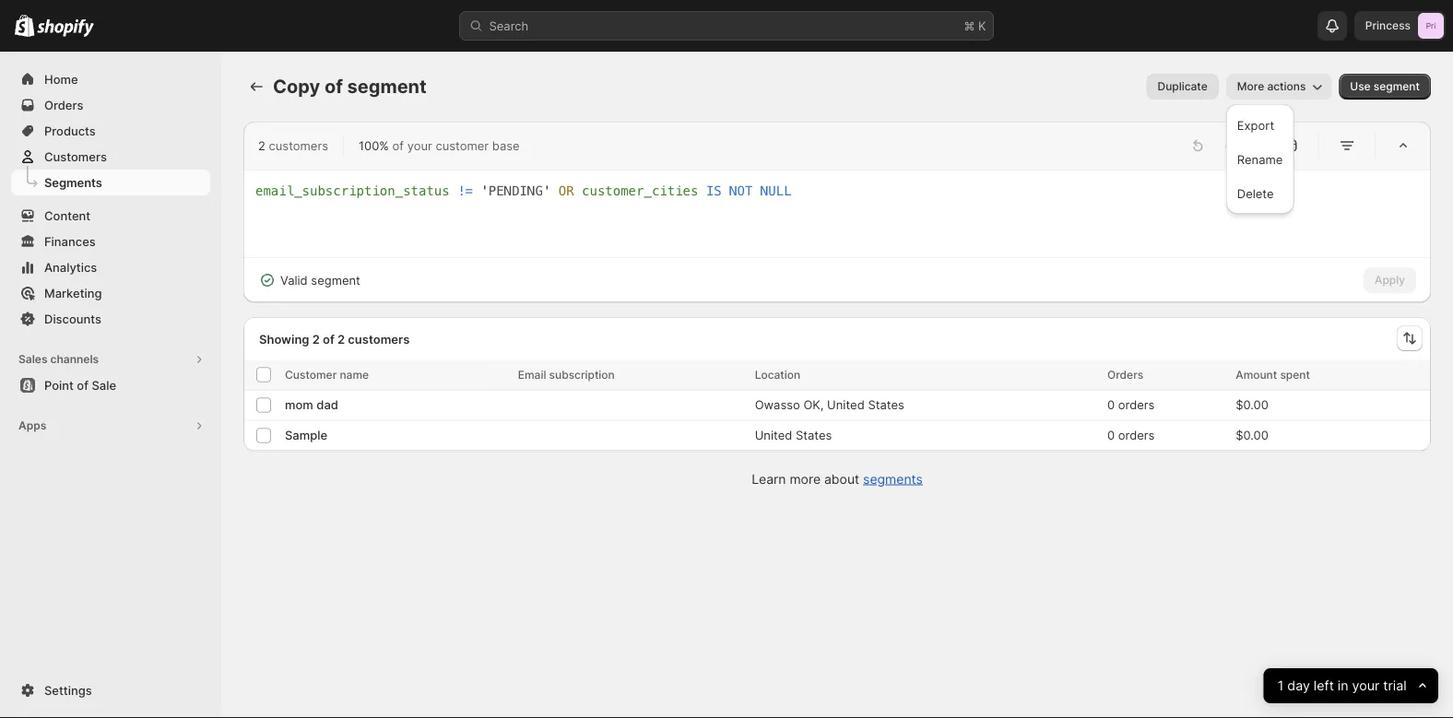 Task type: vqa. For each thing, say whether or not it's contained in the screenshot.
Point of Sale link
yes



Task type: locate. For each thing, give the bounding box(es) containing it.
use segment
[[1351, 80, 1420, 93]]

0 orders
[[1108, 398, 1155, 412], [1108, 428, 1155, 443]]

customers up name
[[348, 332, 410, 346]]

0 vertical spatial your
[[407, 138, 432, 153]]

1 vertical spatial orders
[[1108, 368, 1144, 381]]

orders for owasso ok, united states
[[1119, 398, 1155, 412]]

delete button
[[1232, 178, 1289, 208]]

1 vertical spatial 0
[[1108, 428, 1115, 443]]

sample link
[[285, 427, 328, 445]]

1 horizontal spatial orders
[[1108, 368, 1144, 381]]

0 horizontal spatial orders
[[44, 98, 83, 112]]

settings link
[[11, 678, 210, 704]]

0 orders for united states
[[1108, 428, 1155, 443]]

redo image
[[1222, 137, 1241, 155]]

of inside 'link'
[[77, 378, 89, 392]]

channels
[[50, 353, 99, 366]]

learn more about segments
[[752, 471, 923, 487]]

2 0 orders from the top
[[1108, 428, 1155, 443]]

1 vertical spatial customers
[[348, 332, 410, 346]]

2 $0.00 from the top
[[1236, 428, 1269, 443]]

amount spent
[[1236, 368, 1311, 381]]

1 vertical spatial united
[[755, 428, 793, 443]]

more actions
[[1238, 80, 1306, 93]]

left
[[1314, 678, 1335, 694]]

of for sale
[[77, 378, 89, 392]]

1 vertical spatial states
[[796, 428, 832, 443]]

segment for valid segment
[[311, 273, 360, 287]]

0 horizontal spatial 2
[[258, 138, 266, 153]]

of
[[325, 75, 343, 98], [392, 138, 404, 153], [323, 332, 335, 346], [77, 378, 89, 392]]

segments
[[44, 175, 102, 190]]

customers
[[269, 138, 328, 153], [348, 332, 410, 346]]

segment inside button
[[1374, 80, 1420, 93]]

1 horizontal spatial states
[[868, 398, 905, 412]]

united down owasso
[[755, 428, 793, 443]]

1 $0.00 from the top
[[1236, 398, 1269, 412]]

your left 'customer'
[[407, 138, 432, 153]]

sales channels button
[[11, 347, 210, 373]]

1 vertical spatial $0.00
[[1236, 428, 1269, 443]]

segment
[[347, 75, 427, 98], [1374, 80, 1420, 93], [311, 273, 360, 287]]

duplicate
[[1158, 80, 1208, 93]]

sale
[[92, 378, 116, 392]]

of right "100%"
[[392, 138, 404, 153]]

export button
[[1232, 110, 1289, 140]]

2 orders from the top
[[1119, 428, 1155, 443]]

2 customers
[[258, 138, 328, 153]]

1 horizontal spatial united
[[827, 398, 865, 412]]

of for your
[[392, 138, 404, 153]]

location
[[755, 368, 801, 381]]

showing 2 of 2 customers
[[259, 332, 410, 346]]

0 horizontal spatial customers
[[269, 138, 328, 153]]

united right the ok,
[[827, 398, 865, 412]]

your right in
[[1353, 678, 1380, 694]]

customer name
[[285, 368, 369, 381]]

orders link
[[11, 92, 210, 118]]

your inside dropdown button
[[1353, 678, 1380, 694]]

shopify image
[[15, 14, 34, 37], [37, 19, 94, 37]]

use
[[1351, 80, 1371, 93]]

1 horizontal spatial your
[[1353, 678, 1380, 694]]

⌘ k
[[964, 18, 986, 33]]

marketing link
[[11, 280, 210, 306]]

owasso ok, united states
[[755, 398, 905, 412]]

1 vertical spatial 0 orders
[[1108, 428, 1155, 443]]

showing
[[259, 332, 309, 346]]

actions
[[1268, 80, 1306, 93]]

copy of segment
[[273, 75, 427, 98]]

0 vertical spatial $0.00
[[1236, 398, 1269, 412]]

apps button
[[11, 413, 210, 439]]

1 horizontal spatial 2
[[312, 332, 320, 346]]

settings
[[44, 683, 92, 698]]

states
[[868, 398, 905, 412], [796, 428, 832, 443]]

orders
[[1119, 398, 1155, 412], [1119, 428, 1155, 443]]

0 vertical spatial orders
[[1119, 398, 1155, 412]]

more actions button
[[1226, 74, 1332, 100]]

of right copy
[[325, 75, 343, 98]]

valid segment alert
[[243, 258, 375, 303]]

home
[[44, 72, 78, 86]]

duplicate button
[[1147, 74, 1219, 100]]

united
[[827, 398, 865, 412], [755, 428, 793, 443]]

sales channels
[[18, 353, 99, 366]]

0 vertical spatial 0
[[1108, 398, 1115, 412]]

2
[[258, 138, 266, 153], [312, 332, 320, 346], [338, 332, 345, 346]]

0 horizontal spatial your
[[407, 138, 432, 153]]

0 vertical spatial united
[[827, 398, 865, 412]]

discounts
[[44, 312, 101, 326]]

about
[[825, 471, 860, 487]]

1 vertical spatial orders
[[1119, 428, 1155, 443]]

1 day left in your trial
[[1278, 678, 1407, 694]]

states right the ok,
[[868, 398, 905, 412]]

1 vertical spatial your
[[1353, 678, 1380, 694]]

1 0 orders from the top
[[1108, 398, 1155, 412]]

your
[[407, 138, 432, 153], [1353, 678, 1380, 694]]

orders
[[44, 98, 83, 112], [1108, 368, 1144, 381]]

0 for owasso ok, united states
[[1108, 398, 1115, 412]]

1 orders from the top
[[1119, 398, 1155, 412]]

home link
[[11, 66, 210, 92]]

princess image
[[1419, 13, 1444, 39]]

delete
[[1238, 186, 1274, 201]]

point of sale button
[[0, 373, 221, 398]]

1 0 from the top
[[1108, 398, 1115, 412]]

0 vertical spatial customers
[[269, 138, 328, 153]]

$0.00
[[1236, 398, 1269, 412], [1236, 428, 1269, 443]]

apply button
[[1364, 267, 1417, 293]]

$0.00 for owasso ok, united states
[[1236, 398, 1269, 412]]

of up customer name
[[323, 332, 335, 346]]

states down the ok,
[[796, 428, 832, 443]]

2 0 from the top
[[1108, 428, 1115, 443]]

segment right the use
[[1374, 80, 1420, 93]]

segment for use segment
[[1374, 80, 1420, 93]]

of left sale
[[77, 378, 89, 392]]

finances link
[[11, 229, 210, 255]]

segment inside alert
[[311, 273, 360, 287]]

0 vertical spatial 0 orders
[[1108, 398, 1155, 412]]

spent
[[1281, 368, 1311, 381]]

0 horizontal spatial states
[[796, 428, 832, 443]]

segment right valid
[[311, 273, 360, 287]]

apply
[[1375, 273, 1406, 287]]

customer
[[436, 138, 489, 153]]

email
[[518, 368, 546, 381]]

customers down copy
[[269, 138, 328, 153]]

trial
[[1384, 678, 1407, 694]]



Task type: describe. For each thing, give the bounding box(es) containing it.
rename
[[1238, 152, 1283, 166]]

segment up "100%"
[[347, 75, 427, 98]]

segments link
[[863, 471, 923, 487]]

0 vertical spatial states
[[868, 398, 905, 412]]

united states
[[755, 428, 832, 443]]

discounts link
[[11, 306, 210, 332]]

0 horizontal spatial united
[[755, 428, 793, 443]]

0 horizontal spatial shopify image
[[15, 14, 34, 37]]

point
[[44, 378, 74, 392]]

0 vertical spatial orders
[[44, 98, 83, 112]]

point of sale
[[44, 378, 116, 392]]

100%
[[359, 138, 389, 153]]

products
[[44, 124, 96, 138]]

ok,
[[804, 398, 824, 412]]

$0.00 for united states
[[1236, 428, 1269, 443]]

mom
[[285, 398, 313, 412]]

0 for united states
[[1108, 428, 1115, 443]]

Editor field
[[255, 182, 1419, 246]]

dad
[[317, 398, 338, 412]]

⌘
[[964, 18, 975, 33]]

apps
[[18, 419, 46, 433]]

email subscription
[[518, 368, 615, 381]]

princess
[[1366, 19, 1411, 32]]

of for segment
[[325, 75, 343, 98]]

sample
[[285, 428, 328, 443]]

analytics link
[[11, 255, 210, 280]]

valid segment
[[280, 273, 360, 287]]

export
[[1238, 118, 1275, 132]]

0 orders for owasso ok, united states
[[1108, 398, 1155, 412]]

learn
[[752, 471, 786, 487]]

copy
[[273, 75, 320, 98]]

subscription
[[549, 368, 615, 381]]

content
[[44, 208, 91, 223]]

amount
[[1236, 368, 1278, 381]]

marketing
[[44, 286, 102, 300]]

customer
[[285, 368, 337, 381]]

orders for united states
[[1119, 428, 1155, 443]]

more
[[790, 471, 821, 487]]

2 horizontal spatial 2
[[338, 332, 345, 346]]

To create a segment, choose a template or apply a filter. text field
[[255, 182, 1419, 246]]

analytics
[[44, 260, 97, 274]]

rename button
[[1232, 144, 1289, 174]]

segments
[[863, 471, 923, 487]]

k
[[979, 18, 986, 33]]

segments link
[[11, 170, 210, 196]]

undo image
[[1189, 137, 1207, 155]]

owasso
[[755, 398, 800, 412]]

products link
[[11, 118, 210, 144]]

1 day left in your trial button
[[1264, 669, 1439, 704]]

customers
[[44, 149, 107, 164]]

in
[[1338, 678, 1349, 694]]

more
[[1238, 80, 1265, 93]]

sales
[[18, 353, 48, 366]]

search
[[489, 18, 529, 33]]

1 horizontal spatial customers
[[348, 332, 410, 346]]

name
[[340, 368, 369, 381]]

1 horizontal spatial shopify image
[[37, 19, 94, 37]]

day
[[1288, 678, 1311, 694]]

customers link
[[11, 144, 210, 170]]

100% of your customer base
[[359, 138, 520, 153]]

content link
[[11, 203, 210, 229]]

finances
[[44, 234, 96, 249]]

point of sale link
[[11, 373, 210, 398]]

mom dad link
[[285, 396, 338, 415]]

1
[[1278, 678, 1284, 694]]

valid
[[280, 273, 308, 287]]

mom dad
[[285, 398, 338, 412]]

use segment button
[[1339, 74, 1431, 100]]

base
[[492, 138, 520, 153]]



